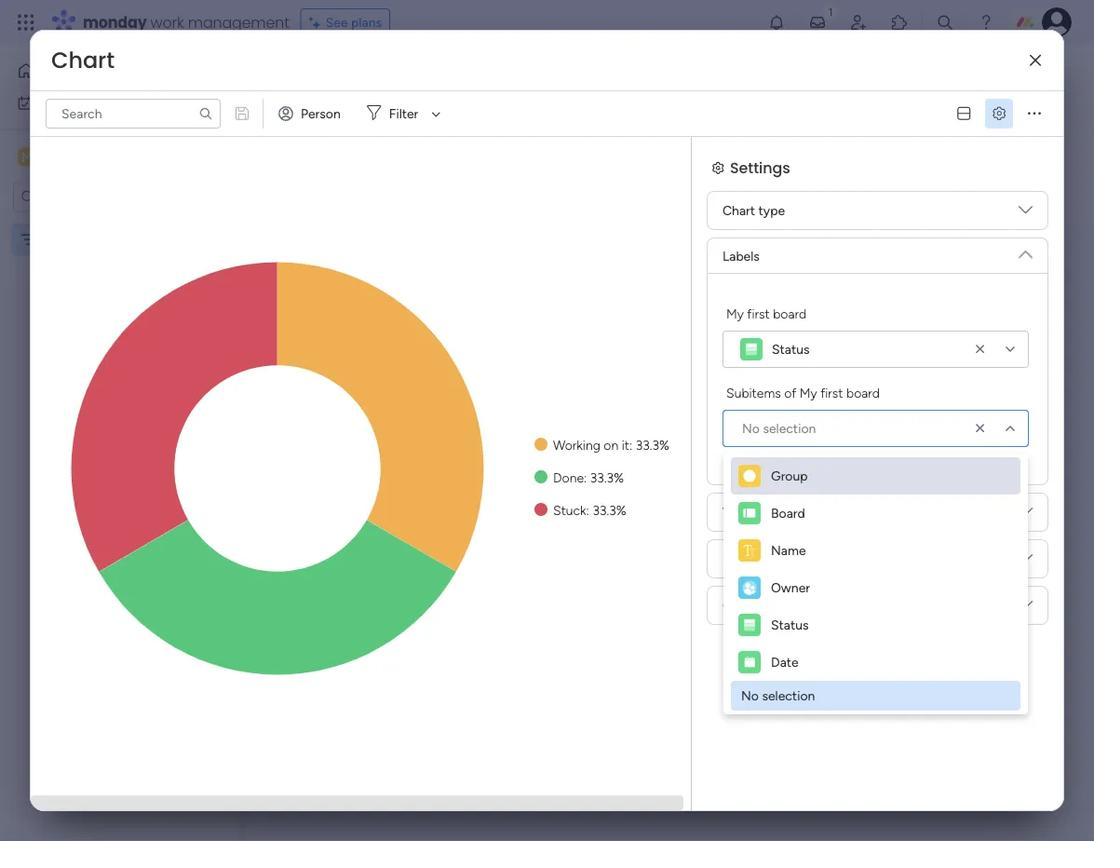 Task type: describe. For each thing, give the bounding box(es) containing it.
my first board heading
[[727, 304, 807, 323]]

working
[[554, 437, 601, 453]]

dapulse x slim image
[[1031, 54, 1042, 67]]

person button
[[271, 99, 352, 129]]

0 vertical spatial :
[[630, 437, 633, 453]]

1 vertical spatial selection
[[763, 688, 816, 704]]

board
[[772, 506, 806, 521]]

add widget button
[[409, 105, 520, 135]]

inbox image
[[809, 13, 827, 32]]

33.3% for stuck : 33.3%
[[593, 502, 627, 518]]

home button
[[11, 56, 200, 86]]

more settings
[[723, 551, 804, 567]]

working on it : 33.3%
[[554, 437, 670, 453]]

my first board click to edit element
[[282, 56, 447, 89]]

name
[[772, 543, 807, 559]]

values
[[723, 505, 762, 520]]

m
[[21, 149, 33, 165]]

workspace image
[[18, 147, 36, 167]]

workspace selection element
[[18, 146, 156, 170]]

dapulse dropdown down arrow image
[[1019, 552, 1033, 573]]

new
[[290, 113, 317, 128]]

home
[[43, 63, 78, 79]]

v2 settings line image
[[994, 107, 1006, 120]]

work for monday
[[151, 12, 184, 33]]

status inside my first board group
[[773, 342, 810, 357]]

invite members image
[[850, 13, 868, 32]]

Filter dashboard by text search field
[[46, 99, 221, 129]]

main
[[43, 148, 76, 166]]

my inside heading
[[800, 385, 818, 401]]

see plans button
[[301, 8, 391, 36]]

1 vertical spatial no
[[742, 688, 759, 704]]

person
[[301, 106, 341, 122]]

work for my
[[62, 95, 90, 111]]

new project
[[290, 113, 362, 128]]

dapulse dropdown down arrow image for values
[[1019, 505, 1033, 526]]

more
[[723, 551, 753, 567]]

help image
[[978, 13, 996, 32]]

date
[[772, 655, 799, 670]]

0 horizontal spatial chart
[[51, 45, 115, 76]]

management
[[188, 12, 290, 33]]

my first board group
[[723, 304, 1030, 368]]

my work
[[41, 95, 90, 111]]

subitems of my first board
[[727, 385, 881, 401]]

1 vertical spatial status
[[772, 617, 809, 633]]

groups
[[771, 598, 812, 614]]

board inside my first board heading
[[774, 306, 807, 321]]

0 vertical spatial 33.3%
[[636, 437, 670, 453]]

add
[[443, 112, 467, 128]]

my for my first board
[[727, 306, 744, 321]]

done
[[554, 470, 584, 486]]

board inside subitems of my first board heading
[[847, 385, 881, 401]]

1 image
[[823, 1, 840, 22]]



Task type: vqa. For each thing, say whether or not it's contained in the screenshot.
the board within the My First Board heading
yes



Task type: locate. For each thing, give the bounding box(es) containing it.
stuck : 33.3%
[[554, 502, 627, 518]]

first inside heading
[[748, 306, 770, 321]]

first inside heading
[[821, 385, 844, 401]]

main workspace
[[43, 148, 153, 166]]

dapulse dropdown down arrow image
[[1019, 203, 1033, 224], [1019, 240, 1033, 261], [1019, 505, 1033, 526], [1019, 598, 1033, 619]]

dapulse dropdown down arrow image for choose groups
[[1019, 598, 1033, 619]]

board up "of"
[[774, 306, 807, 321]]

board down my first board group
[[847, 385, 881, 401]]

monday
[[83, 12, 147, 33]]

see plans
[[326, 14, 382, 30]]

no inside subitems of my first board "group"
[[743, 421, 760, 437]]

work
[[151, 12, 184, 33], [62, 95, 90, 111]]

:
[[630, 437, 633, 453], [584, 470, 587, 486], [587, 502, 590, 518]]

1 dapulse dropdown down arrow image from the top
[[1019, 203, 1033, 224]]

33.3% right it in the right of the page
[[636, 437, 670, 453]]

: right on
[[630, 437, 633, 453]]

subitems of my first board group
[[723, 383, 1030, 447]]

my right "of"
[[800, 385, 818, 401]]

: down done : 33.3%
[[587, 502, 590, 518]]

my inside button
[[41, 95, 59, 111]]

filter button
[[360, 99, 448, 129]]

widget
[[471, 112, 511, 128]]

work right monday
[[151, 12, 184, 33]]

my for my work
[[41, 95, 59, 111]]

settings
[[731, 157, 791, 178]]

0 vertical spatial status
[[773, 342, 810, 357]]

Chart field
[[47, 45, 119, 76]]

subitems
[[727, 385, 782, 401]]

board
[[774, 306, 807, 321], [847, 385, 881, 401]]

status
[[773, 342, 810, 357], [772, 617, 809, 633]]

1 vertical spatial first
[[821, 385, 844, 401]]

no selection
[[743, 421, 817, 437], [742, 688, 816, 704]]

notifications image
[[768, 13, 786, 32]]

1 horizontal spatial first
[[821, 385, 844, 401]]

no down choose
[[742, 688, 759, 704]]

2 vertical spatial my
[[800, 385, 818, 401]]

33.3%
[[636, 437, 670, 453], [591, 470, 624, 486], [593, 502, 627, 518]]

type
[[759, 203, 786, 219]]

: up stuck : 33.3% at the right bottom of page
[[584, 470, 587, 486]]

done : 33.3%
[[554, 470, 624, 486]]

it
[[622, 437, 630, 453]]

workspace
[[79, 148, 153, 166]]

2 vertical spatial :
[[587, 502, 590, 518]]

no selection down "of"
[[743, 421, 817, 437]]

0 vertical spatial my
[[41, 95, 59, 111]]

search everything image
[[937, 13, 955, 32]]

2 dapulse dropdown down arrow image from the top
[[1019, 240, 1033, 261]]

1 horizontal spatial chart
[[307, 248, 355, 272]]

1 vertical spatial board
[[847, 385, 881, 401]]

1 horizontal spatial my
[[727, 306, 744, 321]]

list box
[[0, 220, 238, 507]]

status up "of"
[[773, 342, 810, 357]]

2 horizontal spatial chart
[[723, 203, 756, 219]]

selection inside subitems of my first board "group"
[[764, 421, 817, 437]]

2 horizontal spatial my
[[800, 385, 818, 401]]

0 horizontal spatial board
[[774, 306, 807, 321]]

no down subitems
[[743, 421, 760, 437]]

selection
[[764, 421, 817, 437], [763, 688, 816, 704]]

0 vertical spatial first
[[748, 306, 770, 321]]

apps image
[[891, 13, 910, 32]]

no selection inside subitems of my first board "group"
[[743, 421, 817, 437]]

plans
[[351, 14, 382, 30]]

4 dapulse dropdown down arrow image from the top
[[1019, 598, 1033, 619]]

my
[[41, 95, 59, 111], [727, 306, 744, 321], [800, 385, 818, 401]]

2 vertical spatial 33.3%
[[593, 502, 627, 518]]

no selection down the date
[[742, 688, 816, 704]]

more dots image
[[1029, 107, 1042, 120]]

: for stuck : 33.3%
[[587, 502, 590, 518]]

chart inside main content
[[307, 248, 355, 272]]

my first board
[[727, 306, 807, 321]]

33.3% for done : 33.3%
[[591, 470, 624, 486]]

first right "of"
[[821, 385, 844, 401]]

work down home
[[62, 95, 90, 111]]

33.3% down on
[[591, 470, 624, 486]]

: for done : 33.3%
[[584, 470, 587, 486]]

status down groups at the bottom
[[772, 617, 809, 633]]

subitems of my first board heading
[[727, 383, 881, 403]]

select product image
[[17, 13, 35, 32]]

arrow down image
[[425, 103, 448, 125]]

0 vertical spatial no selection
[[743, 421, 817, 437]]

project
[[320, 113, 362, 128]]

option
[[0, 223, 238, 226]]

my down home
[[41, 95, 59, 111]]

work inside button
[[62, 95, 90, 111]]

filter
[[389, 106, 419, 122]]

0 vertical spatial selection
[[764, 421, 817, 437]]

first down labels
[[748, 306, 770, 321]]

1 vertical spatial my
[[727, 306, 744, 321]]

first
[[748, 306, 770, 321], [821, 385, 844, 401]]

stuck
[[554, 502, 587, 518]]

choose
[[723, 598, 768, 614]]

selection down "of"
[[764, 421, 817, 437]]

my inside heading
[[727, 306, 744, 321]]

settings
[[756, 551, 804, 567]]

search image
[[198, 106, 213, 121]]

new project button
[[282, 106, 370, 135]]

0 vertical spatial work
[[151, 12, 184, 33]]

owner
[[772, 580, 811, 596]]

dapulse dropdown down arrow image for chart type
[[1019, 203, 1033, 224]]

0 horizontal spatial my
[[41, 95, 59, 111]]

1 horizontal spatial board
[[847, 385, 881, 401]]

1 vertical spatial no selection
[[742, 688, 816, 704]]

1 horizontal spatial work
[[151, 12, 184, 33]]

dapulse dropdown down arrow image for labels
[[1019, 240, 1033, 261]]

chart type
[[723, 203, 786, 219]]

3 dapulse dropdown down arrow image from the top
[[1019, 505, 1033, 526]]

of
[[785, 385, 797, 401]]

1 vertical spatial chart
[[723, 203, 756, 219]]

33.3% down done : 33.3%
[[593, 502, 627, 518]]

v2 split view image
[[958, 107, 971, 120]]

chart
[[51, 45, 115, 76], [723, 203, 756, 219], [307, 248, 355, 272]]

None search field
[[46, 99, 221, 129]]

0 vertical spatial board
[[774, 306, 807, 321]]

chart main content
[[247, 222, 1095, 841]]

my work button
[[11, 88, 200, 118]]

0 vertical spatial no
[[743, 421, 760, 437]]

john smith image
[[1043, 7, 1073, 37]]

1 vertical spatial :
[[584, 470, 587, 486]]

1 vertical spatial work
[[62, 95, 90, 111]]

choose groups
[[723, 598, 812, 614]]

group
[[772, 468, 808, 484]]

see
[[326, 14, 348, 30]]

add widget
[[443, 112, 511, 128]]

my down labels
[[727, 306, 744, 321]]

1 vertical spatial 33.3%
[[591, 470, 624, 486]]

2 vertical spatial chart
[[307, 248, 355, 272]]

0 vertical spatial chart
[[51, 45, 115, 76]]

monday work management
[[83, 12, 290, 33]]

0 horizontal spatial first
[[748, 306, 770, 321]]

selection down the date
[[763, 688, 816, 704]]

0 horizontal spatial work
[[62, 95, 90, 111]]

no
[[743, 421, 760, 437], [742, 688, 759, 704]]

on
[[604, 437, 619, 453]]

labels
[[723, 248, 760, 264]]



